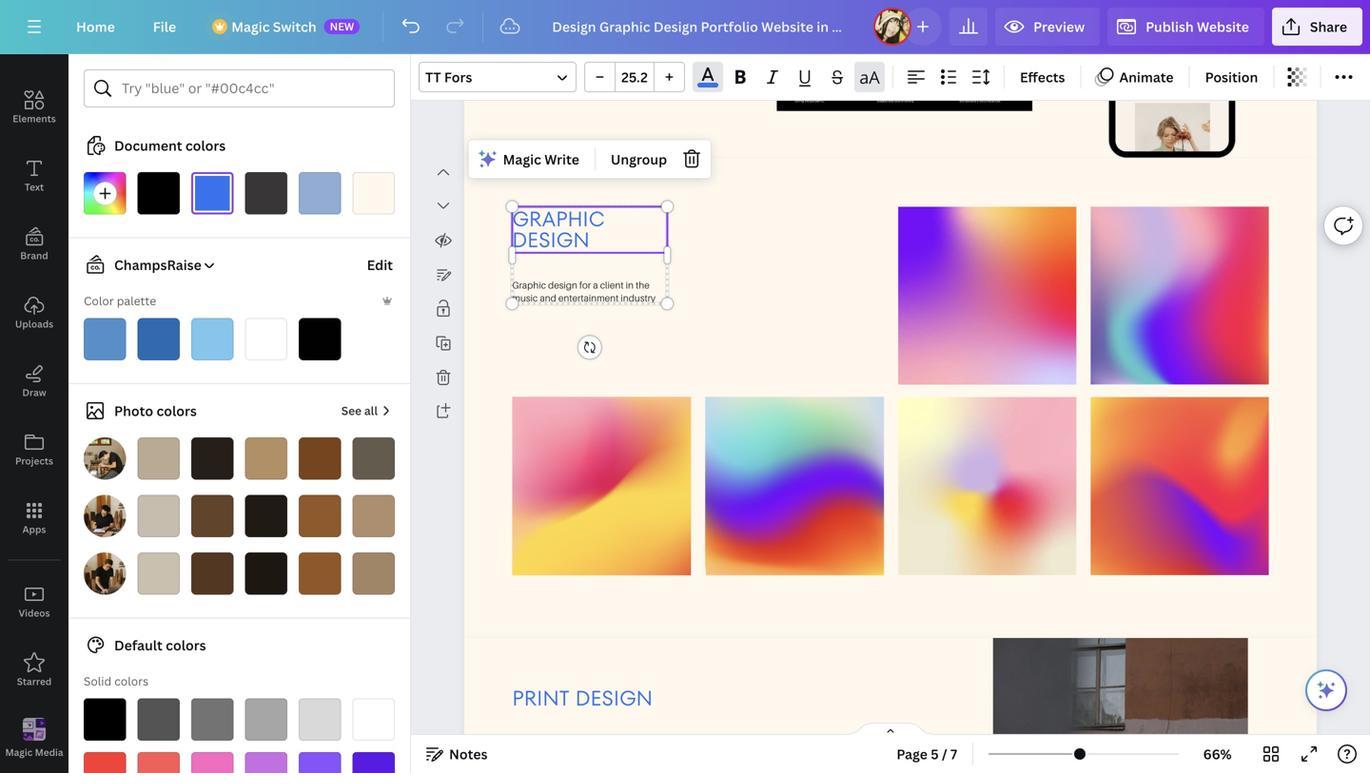 Task type: describe. For each thing, give the bounding box(es) containing it.
white #ffffff image
[[352, 699, 395, 741]]

canva assistant image
[[1315, 679, 1338, 702]]

text
[[25, 181, 44, 194]]

gray #737373 image
[[191, 699, 234, 741]]

see all
[[341, 403, 378, 419]]

design for graphic
[[548, 279, 577, 291]]

colors for document colors
[[185, 137, 226, 155]]

– – number field
[[621, 68, 648, 86]]

tt fors
[[425, 68, 472, 86]]

#b78f61 image
[[245, 438, 287, 480]]

Design title text field
[[537, 8, 866, 46]]

#010101 image
[[299, 318, 341, 361]]

notes
[[449, 745, 488, 764]]

#166bb5 image
[[137, 318, 180, 361]]

7
[[950, 745, 957, 764]]

colors for solid colors
[[114, 674, 149, 689]]

projects button
[[0, 416, 69, 484]]

home
[[76, 18, 115, 36]]

tt fors button
[[419, 62, 577, 92]]

page 5 / 7 button
[[889, 739, 965, 770]]

#945721 image
[[299, 495, 341, 538]]

animate button
[[1089, 62, 1181, 92]]

fors
[[444, 68, 472, 86]]

share
[[1310, 18, 1347, 36]]

magic write button
[[472, 144, 587, 174]]

and
[[540, 292, 556, 304]]

uploads button
[[0, 279, 69, 347]]

solid
[[84, 674, 112, 689]]

Try "blue" or "#00c4cc" search field
[[122, 70, 382, 107]]

design
[[19, 44, 50, 57]]

file button
[[138, 8, 191, 46]]

#4890cd image
[[84, 318, 126, 361]]

for
[[579, 279, 591, 291]]

#945721 image
[[299, 495, 341, 538]]

#cbbfac image
[[137, 553, 180, 595]]

starred
[[17, 676, 52, 688]]

client
[[600, 279, 624, 291]]

white #ffffff image
[[352, 699, 395, 741]]

magenta #cb6ce6 image
[[245, 753, 287, 773]]

default colors
[[114, 636, 206, 655]]

preview
[[1033, 18, 1085, 36]]

#010101 image
[[299, 318, 341, 361]]

magic media
[[5, 746, 63, 759]]

#b78f61 image
[[245, 438, 287, 480]]

magenta #cb6ce6 image
[[245, 753, 287, 773]]

apps button
[[0, 484, 69, 553]]

show pages image
[[845, 722, 936, 737]]

effects
[[1020, 68, 1065, 86]]

print design
[[512, 684, 653, 713]]

apps
[[22, 523, 46, 536]]

#cbbfac image
[[137, 553, 180, 595]]

66%
[[1203, 745, 1232, 764]]

text button
[[0, 142, 69, 210]]

print
[[512, 684, 569, 713]]

magic for magic write
[[503, 150, 541, 168]]

solid colors
[[84, 674, 149, 689]]

#c7bcad image
[[137, 495, 180, 538]]

champsraise
[[114, 256, 201, 274]]

position
[[1205, 68, 1258, 86]]

publish website button
[[1108, 8, 1264, 46]]

publish
[[1146, 18, 1194, 36]]

#000000 image
[[137, 172, 180, 215]]

share button
[[1272, 8, 1362, 46]]

#fff8ed image
[[352, 172, 395, 215]]

#fff8ed image
[[352, 172, 395, 215]]

document
[[114, 137, 182, 155]]

animate
[[1119, 68, 1174, 86]]

5
[[931, 745, 939, 764]]

#75c6ef image
[[191, 318, 234, 361]]

#a58463 image
[[352, 553, 395, 595]]

home link
[[61, 8, 130, 46]]

page
[[897, 745, 928, 764]]

side panel tab list
[[0, 5, 69, 773]]

design for print
[[575, 684, 653, 713]]

edit button
[[365, 246, 395, 284]]

ungroup button
[[603, 144, 675, 174]]

gray #a6a6a6 image
[[245, 699, 287, 741]]

design button
[[0, 5, 69, 73]]



Task type: locate. For each thing, give the bounding box(es) containing it.
2 horizontal spatial magic
[[503, 150, 541, 168]]

0 vertical spatial design
[[512, 226, 590, 255]]

#bbaa92 image
[[137, 438, 180, 480]]

magic for magic media
[[5, 746, 33, 759]]

colors right solid
[[114, 674, 149, 689]]

design inside graphic design for a client in the music and entertainment industry
[[548, 279, 577, 291]]

elements button
[[0, 73, 69, 142]]

brand
[[20, 249, 48, 262]]

all
[[364, 403, 378, 419]]

draw
[[22, 386, 46, 399]]

design inside graphic design
[[512, 226, 590, 255]]

design up graphic
[[512, 226, 590, 255]]

#bbaa92 image
[[137, 438, 180, 480]]

magic inside side panel tab list
[[5, 746, 33, 759]]

brand button
[[0, 210, 69, 279]]

photo
[[114, 402, 153, 420]]

tt
[[425, 68, 441, 86]]

graphic
[[512, 205, 605, 234]]

magic inside main "menu bar"
[[231, 18, 270, 36]]

violet #5e17eb image
[[352, 753, 395, 773], [352, 753, 395, 773]]

magic switch
[[231, 18, 317, 36]]

file
[[153, 18, 176, 36]]

#2273f3 image
[[698, 83, 718, 88]]

magic for magic switch
[[231, 18, 270, 36]]

colors for photo colors
[[156, 402, 197, 420]]

magic left media
[[5, 746, 33, 759]]

design right "print"
[[575, 684, 653, 713]]

add a new color image
[[84, 172, 126, 215], [84, 172, 126, 215]]

elements
[[13, 112, 56, 125]]

colors right 'default'
[[166, 636, 206, 655]]

#1e1611 image
[[245, 553, 287, 595], [245, 553, 287, 595]]

media
[[35, 746, 63, 759]]

colors for default colors
[[166, 636, 206, 655]]

66% button
[[1186, 739, 1248, 770]]

ungroup
[[611, 150, 667, 168]]

bright red #ff3131 image
[[84, 753, 126, 773], [84, 753, 126, 773]]

dark gray #545454 image
[[137, 699, 180, 741], [137, 699, 180, 741]]

default
[[114, 636, 163, 655]]

graphic design for a client in the music and entertainment industry
[[512, 279, 656, 304]]

design for graphic
[[512, 226, 590, 255]]

#c7bcad image
[[137, 495, 180, 538]]

magic left write on the left of the page
[[503, 150, 541, 168]]

uploads
[[15, 318, 53, 331]]

projects
[[15, 455, 53, 468]]

draw button
[[0, 347, 69, 416]]

see
[[341, 403, 362, 419]]

website
[[1197, 18, 1249, 36]]

starred button
[[0, 636, 69, 705]]

0 vertical spatial magic
[[231, 18, 270, 36]]

black #000000 image
[[84, 699, 126, 741]]

light gray #d9d9d9 image
[[299, 699, 341, 741], [299, 699, 341, 741]]

see all button
[[339, 392, 395, 430]]

2 vertical spatial magic
[[5, 746, 33, 759]]

colors right photo
[[156, 402, 197, 420]]

edit
[[367, 256, 393, 274]]

photo colors
[[114, 402, 197, 420]]

videos
[[19, 607, 50, 620]]

position button
[[1197, 62, 1266, 92]]

#654227 image
[[191, 495, 234, 538], [191, 495, 234, 538]]

publish website
[[1146, 18, 1249, 36]]

0 horizontal spatial magic
[[5, 746, 33, 759]]

coral red #ff5757 image
[[137, 753, 180, 773], [137, 753, 180, 773]]

2 vertical spatial design
[[575, 684, 653, 713]]

#b28e6d image
[[352, 495, 395, 538]]

#8badd6 image
[[299, 172, 341, 215], [299, 172, 341, 215]]

in
[[626, 279, 634, 291]]

gray #737373 image
[[191, 699, 234, 741]]

#271e18 image
[[191, 438, 234, 480], [191, 438, 234, 480]]

videos button
[[0, 568, 69, 636]]

purple #8c52ff image
[[299, 753, 341, 773], [299, 753, 341, 773]]

magic media button
[[0, 705, 69, 773]]

#211913 image
[[245, 495, 287, 538], [245, 495, 287, 538]]

#75c6ef image
[[191, 318, 234, 361]]

#b28e6d image
[[352, 495, 395, 538]]

music
[[512, 292, 538, 304]]

color palette
[[84, 293, 156, 309]]

magic left 'switch'
[[231, 18, 270, 36]]

champsraise button
[[76, 254, 217, 276]]

the
[[636, 279, 650, 291]]

entertainment
[[558, 292, 619, 304]]

#393636 image
[[245, 172, 287, 215], [245, 172, 287, 215]]

#573620 image
[[191, 553, 234, 595], [191, 553, 234, 595]]

#2273f3 image
[[698, 83, 718, 88], [191, 172, 234, 215], [191, 172, 234, 215]]

preview button
[[995, 8, 1100, 46]]

#96561f image
[[299, 553, 341, 595], [299, 553, 341, 595]]

#7c4214 image
[[299, 438, 341, 480], [299, 438, 341, 480]]

1 horizontal spatial magic
[[231, 18, 270, 36]]

design
[[512, 226, 590, 255], [548, 279, 577, 291], [575, 684, 653, 713]]

switch
[[273, 18, 317, 36]]

#000000 image
[[137, 172, 180, 215]]

write
[[544, 150, 579, 168]]

main menu bar
[[0, 0, 1370, 54]]

graphic
[[512, 279, 546, 291]]

palette
[[117, 293, 156, 309]]

1 vertical spatial magic
[[503, 150, 541, 168]]

colors right document
[[185, 137, 226, 155]]

effects button
[[1012, 62, 1073, 92]]

magic write
[[503, 150, 579, 168]]

design up and
[[548, 279, 577, 291]]

document colors
[[114, 137, 226, 155]]

#ffffff image
[[245, 318, 287, 361], [245, 318, 287, 361]]

1 vertical spatial design
[[548, 279, 577, 291]]

#a58463 image
[[352, 553, 395, 595]]

pink #ff66c4 image
[[191, 753, 234, 773], [191, 753, 234, 773]]

gray #a6a6a6 image
[[245, 699, 287, 741]]

#4890cd image
[[84, 318, 126, 361]]

graphic design
[[512, 205, 605, 255]]

a
[[593, 279, 598, 291]]

/
[[942, 745, 947, 764]]

page 5 / 7
[[897, 745, 957, 764]]

#166bb5 image
[[137, 318, 180, 361]]

black #000000 image
[[84, 699, 126, 741]]

magic
[[231, 18, 270, 36], [503, 150, 541, 168], [5, 746, 33, 759]]

color
[[84, 293, 114, 309]]

#655b4d image
[[352, 438, 395, 480], [352, 438, 395, 480]]

new
[[330, 19, 354, 33]]

notes button
[[419, 739, 495, 770]]

group
[[584, 62, 685, 92]]

industry
[[621, 292, 656, 304]]

colors
[[185, 137, 226, 155], [156, 402, 197, 420], [166, 636, 206, 655], [114, 674, 149, 689]]



Task type: vqa. For each thing, say whether or not it's contained in the screenshot.
the topmost design
yes



